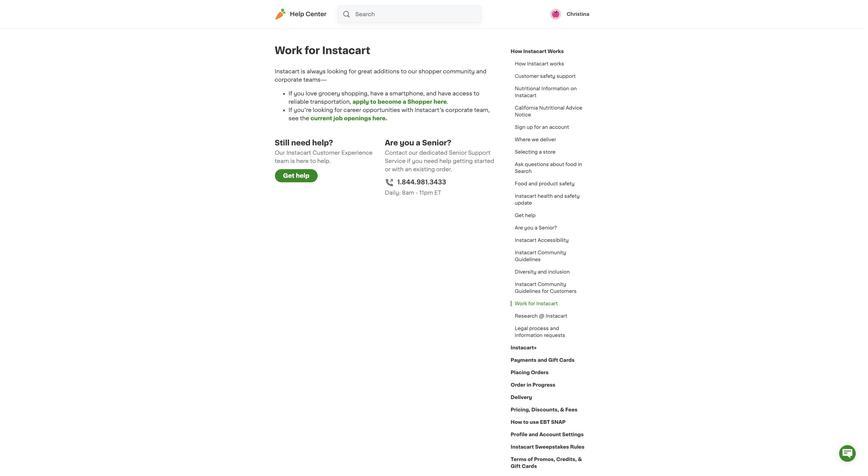 Task type: vqa. For each thing, say whether or not it's contained in the screenshot.
the Diversity and inclusion link
yes



Task type: locate. For each thing, give the bounding box(es) containing it.
1 horizontal spatial help
[[440, 158, 452, 164]]

nutritional information on instacart link
[[511, 83, 590, 102]]

work
[[275, 46, 303, 56], [515, 302, 528, 307]]

1 vertical spatial if
[[289, 107, 293, 113]]

placing orders link
[[511, 367, 549, 379]]

0 vertical spatial work for instacart
[[275, 46, 371, 56]]

guidelines inside instacart community guidelines for customers
[[515, 289, 541, 294]]

1 horizontal spatial an
[[543, 125, 549, 130]]

and right health
[[555, 194, 564, 199]]

you up reliable
[[294, 91, 305, 96]]

help down still need help? our instacart customer experience team is here to help.
[[296, 173, 310, 179]]

questions
[[525, 162, 549, 167]]

if inside if you love grocery shopping, have a smartphone, and have access to reliable transportation,
[[289, 91, 293, 96]]

0 vertical spatial nutritional
[[515, 86, 541, 91]]

support
[[469, 150, 491, 156]]

0 horizontal spatial have
[[371, 91, 384, 96]]

product
[[539, 182, 559, 186]]

.
[[447, 99, 449, 105]]

1 horizontal spatial in
[[579, 162, 583, 167]]

and up 'shopper' at top
[[427, 91, 437, 96]]

for up always on the top of the page
[[305, 46, 320, 56]]

customer up the help.
[[313, 150, 340, 156]]

1 vertical spatial in
[[527, 383, 532, 388]]

have up the become
[[371, 91, 384, 96]]

community for instacart community guidelines for customers
[[538, 282, 567, 287]]

1 vertical spatial here
[[297, 158, 309, 164]]

get help down team
[[283, 173, 310, 179]]

0 vertical spatial senior?
[[423, 139, 452, 147]]

0 vertical spatial if
[[289, 91, 293, 96]]

are for are you a senior?
[[515, 226, 524, 231]]

in
[[579, 162, 583, 167], [527, 383, 532, 388]]

0 horizontal spatial is
[[291, 158, 295, 164]]

account
[[550, 125, 570, 130]]

0 horizontal spatial an
[[405, 167, 412, 172]]

if up reliable
[[289, 91, 293, 96]]

shopper
[[408, 99, 433, 105]]

0 vertical spatial our
[[408, 69, 418, 74]]

0 horizontal spatial work
[[275, 46, 303, 56]]

1 horizontal spatial is
[[301, 69, 306, 74]]

our inside are you a senior? contact our dedicated senior support service if you need help getting started or with an existing order.
[[409, 150, 418, 156]]

Search search field
[[355, 6, 481, 22]]

1 horizontal spatial work for instacart
[[515, 302, 558, 307]]

get down update
[[515, 213, 524, 218]]

2 community from the top
[[538, 282, 567, 287]]

where we deliver
[[515, 137, 557, 142]]

team
[[275, 158, 289, 164]]

community up customers
[[538, 282, 567, 287]]

safety right product
[[560, 182, 575, 186]]

apply to become a shopper here .
[[353, 99, 449, 105]]

safety right health
[[565, 194, 580, 199]]

have
[[371, 91, 384, 96], [438, 91, 452, 96]]

1 horizontal spatial cards
[[560, 358, 575, 363]]

instacart down how instacart works
[[528, 61, 549, 66]]

instacart image
[[275, 9, 286, 20]]

1 vertical spatial safety
[[560, 182, 575, 186]]

1 vertical spatial cards
[[522, 465, 538, 470]]

0 horizontal spatial corporate
[[275, 77, 302, 83]]

1 if from the top
[[289, 91, 293, 96]]

if
[[289, 91, 293, 96], [289, 107, 293, 113]]

work for instacart up research @ instacart link
[[515, 302, 558, 307]]

for left great
[[349, 69, 357, 74]]

0 vertical spatial community
[[538, 251, 567, 256]]

legal process and information requests link
[[511, 323, 590, 342]]

have up .
[[438, 91, 452, 96]]

sweepstakes
[[536, 445, 570, 450]]

guidelines up the diversity
[[515, 258, 541, 262]]

here up instacart's
[[434, 99, 447, 105]]

are
[[385, 139, 398, 147], [515, 226, 524, 231]]

search
[[515, 169, 532, 174]]

if for if you love grocery shopping, have a smartphone, and have access to reliable transportation,
[[289, 91, 293, 96]]

senior? for are you a senior? contact our dedicated senior support service if you need help getting started or with an existing order.
[[423, 139, 452, 147]]

for up job
[[335, 107, 342, 113]]

1 guidelines from the top
[[515, 258, 541, 262]]

nutritional
[[515, 86, 541, 91], [540, 106, 565, 110]]

in right food
[[579, 162, 583, 167]]

a down smartphone,
[[403, 99, 407, 105]]

contact
[[385, 150, 408, 156]]

service
[[385, 158, 406, 164]]

community down accessibility at the bottom of page
[[538, 251, 567, 256]]

and right food
[[529, 182, 538, 186]]

customer down how instacart works link
[[515, 74, 539, 79]]

are inside are you a senior? contact our dedicated senior support service if you need help getting started or with an existing order.
[[385, 139, 398, 147]]

senior? up accessibility at the bottom of page
[[539, 226, 557, 231]]

0 vertical spatial are
[[385, 139, 398, 147]]

a up the become
[[385, 91, 389, 96]]

1 vertical spatial how
[[515, 61, 526, 66]]

instacart inside instacart is always looking for great additions to our shopper community and corporate teams—
[[275, 69, 300, 74]]

& down "rules"
[[578, 458, 583, 463]]

1 vertical spatial need
[[424, 158, 438, 164]]

instacart inside instacart community guidelines for customers
[[515, 282, 537, 287]]

0 vertical spatial gift
[[549, 358, 559, 363]]

safety for product
[[560, 182, 575, 186]]

looking right always on the top of the page
[[327, 69, 348, 74]]

how inside how instacart works link
[[515, 61, 526, 66]]

1 vertical spatial gift
[[511, 465, 521, 470]]

our up if
[[409, 150, 418, 156]]

help inside button
[[296, 173, 310, 179]]

0 horizontal spatial customer
[[313, 150, 340, 156]]

1 have from the left
[[371, 91, 384, 96]]

0 horizontal spatial gift
[[511, 465, 521, 470]]

2 horizontal spatial help
[[526, 213, 536, 218]]

customer inside still need help? our instacart customer experience team is here to help.
[[313, 150, 340, 156]]

0 vertical spatial corporate
[[275, 77, 302, 83]]

cards down requests
[[560, 358, 575, 363]]

0 vertical spatial here
[[434, 99, 447, 105]]

& left fees at the right bottom
[[561, 408, 565, 413]]

0 vertical spatial how
[[511, 49, 523, 54]]

and inside instacart health and safety update
[[555, 194, 564, 199]]

&
[[561, 408, 565, 413], [578, 458, 583, 463]]

instacart down the diversity
[[515, 282, 537, 287]]

our inside instacart is always looking for great additions to our shopper community and corporate teams—
[[408, 69, 418, 74]]

1 horizontal spatial get
[[515, 213, 524, 218]]

0 horizontal spatial in
[[527, 383, 532, 388]]

nutritional up california
[[515, 86, 541, 91]]

is left always on the top of the page
[[301, 69, 306, 74]]

get down team
[[283, 173, 295, 179]]

1 horizontal spatial work
[[515, 302, 528, 307]]

instacart accessibility link
[[511, 234, 573, 247]]

is inside still need help? our instacart customer experience team is here to help.
[[291, 158, 295, 164]]

to left the help.
[[310, 158, 316, 164]]

1 vertical spatial with
[[392, 167, 404, 172]]

0 vertical spatial get
[[283, 173, 295, 179]]

1 horizontal spatial senior?
[[539, 226, 557, 231]]

instacart inside work for instacart link
[[537, 302, 558, 307]]

discounts,
[[532, 408, 560, 413]]

get inside button
[[283, 173, 295, 179]]

works
[[550, 61, 565, 66]]

always
[[307, 69, 326, 74]]

need down "dedicated"
[[424, 158, 438, 164]]

guidelines up work for instacart link
[[515, 289, 541, 294]]

1 vertical spatial an
[[405, 167, 412, 172]]

cards down the of
[[522, 465, 538, 470]]

0 vertical spatial looking
[[327, 69, 348, 74]]

0 horizontal spatial get help
[[283, 173, 310, 179]]

work for instacart up always on the top of the page
[[275, 46, 371, 56]]

1 vertical spatial is
[[291, 158, 295, 164]]

1 vertical spatial help
[[296, 173, 310, 179]]

account
[[540, 433, 562, 438]]

2 if from the top
[[289, 107, 293, 113]]

instacart up california
[[515, 93, 537, 98]]

1 vertical spatial get help
[[515, 213, 536, 218]]

instacart up team
[[287, 150, 311, 156]]

grocery
[[319, 91, 340, 96]]

ebt
[[541, 421, 551, 425]]

diversity and inclusion link
[[511, 266, 574, 279]]

food
[[515, 182, 528, 186]]

you up contact
[[400, 139, 415, 147]]

here
[[434, 99, 447, 105], [297, 158, 309, 164]]

sign up for an account link
[[511, 121, 574, 134]]

how down how instacart works link at the right
[[515, 61, 526, 66]]

2 guidelines from the top
[[515, 289, 541, 294]]

a left store
[[540, 150, 542, 155]]

instacart down are you a senior? link
[[515, 238, 537, 243]]

for inside instacart community guidelines for customers
[[542, 289, 549, 294]]

1 horizontal spatial corporate
[[446, 107, 473, 113]]

0 horizontal spatial work for instacart
[[275, 46, 371, 56]]

help center link
[[275, 9, 327, 20]]

in right 'order' at the right bottom
[[527, 383, 532, 388]]

for up research
[[529, 302, 536, 307]]

instacart up how instacart works link
[[524, 49, 547, 54]]

and down 'instacart community guidelines'
[[538, 270, 547, 275]]

order in progress
[[511, 383, 556, 388]]

0 horizontal spatial cards
[[522, 465, 538, 470]]

here up get help button
[[297, 158, 309, 164]]

nutritional inside nutritional information on instacart
[[515, 86, 541, 91]]

placing orders
[[511, 371, 549, 376]]

with down the apply to become a shopper here .
[[402, 107, 414, 113]]

1 vertical spatial &
[[578, 458, 583, 463]]

senior? inside are you a senior? contact our dedicated senior support service if you need help getting started or with an existing order.
[[423, 139, 452, 147]]

center
[[306, 11, 327, 17]]

8am
[[402, 190, 415, 196]]

instacart inside nutritional information on instacart
[[515, 93, 537, 98]]

terms of promos, credits, & gift cards link
[[511, 454, 590, 471]]

and inside legal process and information requests
[[551, 327, 560, 331]]

an inside are you a senior? contact our dedicated senior support service if you need help getting started or with an existing order.
[[405, 167, 412, 172]]

to inside how to use ebt snap "link"
[[524, 421, 529, 425]]

instacart community guidelines link
[[511, 247, 590, 266]]

diversity and inclusion
[[515, 270, 570, 275]]

help up are you a senior?
[[526, 213, 536, 218]]

1 vertical spatial nutritional
[[540, 106, 565, 110]]

snap
[[552, 421, 566, 425]]

a
[[385, 91, 389, 96], [403, 99, 407, 105], [416, 139, 421, 147], [540, 150, 542, 155], [535, 226, 538, 231]]

2 vertical spatial help
[[526, 213, 536, 218]]

need right still
[[292, 139, 311, 147]]

0 horizontal spatial need
[[292, 139, 311, 147]]

are up contact
[[385, 139, 398, 147]]

1 vertical spatial guidelines
[[515, 289, 541, 294]]

cards
[[560, 358, 575, 363], [522, 465, 538, 470]]

0 vertical spatial is
[[301, 69, 306, 74]]

store
[[544, 150, 556, 155]]

where we deliver link
[[511, 134, 561, 146]]

senior? up "dedicated"
[[423, 139, 452, 147]]

customers
[[550, 289, 577, 294]]

to right the access
[[474, 91, 480, 96]]

0 horizontal spatial help
[[296, 173, 310, 179]]

0 vertical spatial guidelines
[[515, 258, 541, 262]]

additions
[[374, 69, 400, 74]]

instacart right @
[[546, 314, 568, 319]]

1 vertical spatial our
[[409, 150, 418, 156]]

of
[[528, 458, 533, 463]]

help
[[440, 158, 452, 164], [296, 173, 310, 179], [526, 213, 536, 218]]

instacart up @
[[537, 302, 558, 307]]

started
[[475, 158, 495, 164]]

1.844.981.3433
[[398, 179, 447, 186]]

california nutritional advice notice link
[[511, 102, 590, 121]]

1 vertical spatial work
[[515, 302, 528, 307]]

safety up information on the top of page
[[541, 74, 556, 79]]

and
[[477, 69, 487, 74], [427, 91, 437, 96], [529, 182, 538, 186], [555, 194, 564, 199], [538, 270, 547, 275], [551, 327, 560, 331], [538, 358, 548, 363], [529, 433, 539, 438]]

0 vertical spatial &
[[561, 408, 565, 413]]

0 vertical spatial in
[[579, 162, 583, 167]]

1 vertical spatial senior?
[[539, 226, 557, 231]]

how inside how to use ebt snap "link"
[[511, 421, 523, 425]]

deliver
[[541, 137, 557, 142]]

get help inside button
[[283, 173, 310, 179]]

2 vertical spatial how
[[511, 421, 523, 425]]

community inside instacart community guidelines for customers
[[538, 282, 567, 287]]

get help down update
[[515, 213, 536, 218]]

1 horizontal spatial need
[[424, 158, 438, 164]]

with down the service
[[392, 167, 404, 172]]

to right additions
[[401, 69, 407, 74]]

corporate down .
[[446, 107, 473, 113]]

an
[[543, 125, 549, 130], [405, 167, 412, 172]]

information
[[542, 86, 570, 91]]

looking up current
[[313, 107, 333, 113]]

our
[[275, 150, 285, 156]]

instacart health and safety update link
[[511, 190, 590, 210]]

instacart inside instacart health and safety update
[[515, 194, 537, 199]]

for up work for instacart link
[[542, 289, 549, 294]]

how up profile
[[511, 421, 523, 425]]

instacart up the diversity
[[515, 251, 537, 256]]

are down get help link
[[515, 226, 524, 231]]

need inside are you a senior? contact our dedicated senior support service if you need help getting started or with an existing order.
[[424, 158, 438, 164]]

1 vertical spatial looking
[[313, 107, 333, 113]]

instacart down profile
[[511, 445, 534, 450]]

instacart inside still need help? our instacart customer experience team is here to help.
[[287, 150, 311, 156]]

our left shopper
[[408, 69, 418, 74]]

an down if
[[405, 167, 412, 172]]

instacart left always on the top of the page
[[275, 69, 300, 74]]

here inside still need help? our instacart customer experience team is here to help.
[[297, 158, 309, 164]]

1 vertical spatial are
[[515, 226, 524, 231]]

a up instacart accessibility
[[535, 226, 538, 231]]

a up "dedicated"
[[416, 139, 421, 147]]

corporate up reliable
[[275, 77, 302, 83]]

help
[[290, 11, 304, 17]]

current
[[311, 116, 333, 121]]

community inside 'instacart community guidelines'
[[538, 251, 567, 256]]

reliable
[[289, 99, 309, 105]]

0 vertical spatial customer
[[515, 74, 539, 79]]

an up 'deliver'
[[543, 125, 549, 130]]

0 vertical spatial get help
[[283, 173, 310, 179]]

help up order.
[[440, 158, 452, 164]]

how
[[511, 49, 523, 54], [515, 61, 526, 66], [511, 421, 523, 425]]

is right team
[[291, 158, 295, 164]]

if you're looking for career opportunities with instacart's corporate team, see the
[[289, 107, 490, 121]]

if up see
[[289, 107, 293, 113]]

you for are you a senior?
[[525, 226, 534, 231]]

to left use
[[524, 421, 529, 425]]

get help button
[[275, 170, 318, 183]]

1 horizontal spatial have
[[438, 91, 452, 96]]

0 vertical spatial need
[[292, 139, 311, 147]]

gift up orders
[[549, 358, 559, 363]]

instacart accessibility
[[515, 238, 569, 243]]

0 vertical spatial with
[[402, 107, 414, 113]]

great
[[358, 69, 373, 74]]

1 horizontal spatial gift
[[549, 358, 559, 363]]

sign up for an account
[[515, 125, 570, 130]]

0 vertical spatial work
[[275, 46, 303, 56]]

safety inside instacart health and safety update
[[565, 194, 580, 199]]

how up how instacart works link
[[511, 49, 523, 54]]

1 horizontal spatial are
[[515, 226, 524, 231]]

if inside if you're looking for career opportunities with instacart's corporate team, see the
[[289, 107, 293, 113]]

instacart inside instacart accessibility link
[[515, 238, 537, 243]]

legal process and information requests
[[515, 327, 566, 338]]

1 vertical spatial customer
[[313, 150, 340, 156]]

you down get help link
[[525, 226, 534, 231]]

0 horizontal spatial senior?
[[423, 139, 452, 147]]

instacart+ link
[[511, 342, 537, 355]]

works
[[548, 49, 564, 54]]

need
[[292, 139, 311, 147], [424, 158, 438, 164]]

0 horizontal spatial get
[[283, 173, 295, 179]]

1 horizontal spatial &
[[578, 458, 583, 463]]

you inside if you love grocery shopping, have a smartphone, and have access to reliable transportation,
[[294, 91, 305, 96]]

0 horizontal spatial &
[[561, 408, 565, 413]]

access
[[453, 91, 473, 96]]

1 community from the top
[[538, 251, 567, 256]]

instacart community guidelines
[[515, 251, 567, 262]]

2 vertical spatial safety
[[565, 194, 580, 199]]

instacart up update
[[515, 194, 537, 199]]

diversity
[[515, 270, 537, 275]]

0 vertical spatial help
[[440, 158, 452, 164]]

1 vertical spatial community
[[538, 282, 567, 287]]

guidelines inside 'instacart community guidelines'
[[515, 258, 541, 262]]

on
[[571, 86, 577, 91]]

gift down terms
[[511, 465, 521, 470]]

instacart sweepstakes rules link
[[511, 442, 585, 454]]

and right the community
[[477, 69, 487, 74]]

nutritional down nutritional information on instacart 'link'
[[540, 106, 565, 110]]

0 horizontal spatial are
[[385, 139, 398, 147]]

1 vertical spatial corporate
[[446, 107, 473, 113]]

0 horizontal spatial here
[[297, 158, 309, 164]]

and up requests
[[551, 327, 560, 331]]

how inside how instacart works link
[[511, 49, 523, 54]]



Task type: describe. For each thing, give the bounding box(es) containing it.
1 vertical spatial get
[[515, 213, 524, 218]]

how for how instacart works
[[515, 61, 526, 66]]

here.
[[373, 116, 388, 121]]

and inside if you love grocery shopping, have a smartphone, and have access to reliable transportation,
[[427, 91, 437, 96]]

how for how instacart works
[[511, 49, 523, 54]]

ask questions about food in search
[[515, 162, 583, 174]]

in inside "ask questions about food in search"
[[579, 162, 583, 167]]

where
[[515, 137, 531, 142]]

still
[[275, 139, 290, 147]]

instacart inside 'instacart community guidelines'
[[515, 251, 537, 256]]

is inside instacart is always looking for great additions to our shopper community and corporate teams—
[[301, 69, 306, 74]]

about
[[551, 162, 565, 167]]

rules
[[571, 445, 585, 450]]

pricing,
[[511, 408, 531, 413]]

we
[[532, 137, 539, 142]]

2 have from the left
[[438, 91, 452, 96]]

to inside if you love grocery shopping, have a smartphone, and have access to reliable transportation,
[[474, 91, 480, 96]]

payments and gift cards
[[511, 358, 575, 363]]

community for instacart community guidelines
[[538, 251, 567, 256]]

nutritional inside california nutritional advice notice
[[540, 106, 565, 110]]

instacart up great
[[322, 46, 371, 56]]

get help link
[[511, 210, 540, 222]]

with inside if you're looking for career opportunities with instacart's corporate team, see the
[[402, 107, 414, 113]]

getting
[[453, 158, 473, 164]]

christina
[[567, 12, 590, 17]]

for inside if you're looking for career opportunities with instacart's corporate team, see the
[[335, 107, 342, 113]]

community
[[443, 69, 475, 74]]

@
[[540, 314, 545, 319]]

instacart inside how instacart works link
[[524, 49, 547, 54]]

love
[[306, 91, 317, 96]]

selecting a store
[[515, 150, 556, 155]]

help center
[[290, 11, 327, 17]]

instacart inside how instacart works link
[[528, 61, 549, 66]]

and inside 'link'
[[538, 270, 547, 275]]

research @ instacart link
[[511, 310, 572, 323]]

advice
[[566, 106, 583, 110]]

order
[[511, 383, 526, 388]]

instacart inside instacart sweepstakes rules link
[[511, 445, 534, 450]]

instacart health and safety update
[[515, 194, 580, 206]]

1 horizontal spatial customer
[[515, 74, 539, 79]]

are for are you a senior? contact our dedicated senior support service if you need help getting started or with an existing order.
[[385, 139, 398, 147]]

0 vertical spatial cards
[[560, 358, 575, 363]]

customer safety support link
[[511, 70, 580, 83]]

and inside instacart is always looking for great additions to our shopper community and corporate teams—
[[477, 69, 487, 74]]

how for how to use ebt snap
[[511, 421, 523, 425]]

corporate inside instacart is always looking for great additions to our shopper community and corporate teams—
[[275, 77, 302, 83]]

help inside are you a senior? contact our dedicated senior support service if you need help getting started or with an existing order.
[[440, 158, 452, 164]]

payments and gift cards link
[[511, 355, 575, 367]]

up
[[527, 125, 533, 130]]

smartphone,
[[390, 91, 425, 96]]

selecting
[[515, 150, 538, 155]]

cards inside terms of promos, credits, & gift cards
[[522, 465, 538, 470]]

how to use ebt snap link
[[511, 417, 566, 429]]

pricing, discounts, & fees
[[511, 408, 578, 413]]

to up opportunities
[[371, 99, 377, 105]]

senior
[[449, 150, 467, 156]]

apply to become a shopper here link
[[353, 99, 447, 105]]

sign
[[515, 125, 526, 130]]

customer safety support
[[515, 74, 576, 79]]

guidelines for instacart community guidelines for customers
[[515, 289, 541, 294]]

instacart is always looking for great additions to our shopper community and corporate teams—
[[275, 69, 487, 83]]

instacart's
[[415, 107, 445, 113]]

ask
[[515, 162, 524, 167]]

and down use
[[529, 433, 539, 438]]

are you a senior? link
[[511, 222, 562, 234]]

instacart sweepstakes rules
[[511, 445, 585, 450]]

placing
[[511, 371, 530, 376]]

1 vertical spatial work for instacart
[[515, 302, 558, 307]]

safety for and
[[565, 194, 580, 199]]

for inside instacart is always looking for great additions to our shopper community and corporate teams—
[[349, 69, 357, 74]]

job
[[334, 116, 343, 121]]

you for are you a senior? contact our dedicated senior support service if you need help getting started or with an existing order.
[[400, 139, 415, 147]]

opportunities
[[363, 107, 401, 113]]

& inside terms of promos, credits, & gift cards
[[578, 458, 583, 463]]

accessibility
[[538, 238, 569, 243]]

gift inside terms of promos, credits, & gift cards
[[511, 465, 521, 470]]

0 vertical spatial an
[[543, 125, 549, 130]]

how instacart works
[[511, 49, 564, 54]]

delivery
[[511, 396, 533, 401]]

looking inside instacart is always looking for great additions to our shopper community and corporate teams—
[[327, 69, 348, 74]]

california nutritional advice notice
[[515, 106, 583, 117]]

user avatar image
[[551, 9, 562, 20]]

you right if
[[412, 158, 423, 164]]

you for if you love grocery shopping, have a smartphone, and have access to reliable transportation,
[[294, 91, 305, 96]]

dedicated
[[420, 150, 448, 156]]

with inside are you a senior? contact our dedicated senior support service if you need help getting started or with an existing order.
[[392, 167, 404, 172]]

how instacart works link
[[511, 58, 569, 70]]

promos,
[[535, 458, 556, 463]]

instacart+
[[511, 346, 537, 351]]

ask questions about food in search link
[[511, 158, 590, 178]]

if
[[407, 158, 411, 164]]

how instacart works link
[[511, 45, 564, 58]]

looking inside if you're looking for career opportunities with instacart's corporate team, see the
[[313, 107, 333, 113]]

a inside if you love grocery shopping, have a smartphone, and have access to reliable transportation,
[[385, 91, 389, 96]]

need inside still need help? our instacart customer experience team is here to help.
[[292, 139, 311, 147]]

if for if you're looking for career opportunities with instacart's corporate team, see the
[[289, 107, 293, 113]]

process
[[530, 327, 549, 331]]

see
[[289, 116, 299, 121]]

christina link
[[551, 9, 590, 20]]

corporate inside if you're looking for career opportunities with instacart's corporate team, see the
[[446, 107, 473, 113]]

are you a senior?
[[515, 226, 557, 231]]

research
[[515, 314, 538, 319]]

1 horizontal spatial get help
[[515, 213, 536, 218]]

and up orders
[[538, 358, 548, 363]]

career
[[344, 107, 362, 113]]

settings
[[563, 433, 584, 438]]

instacart community guidelines for customers link
[[511, 279, 590, 298]]

0 vertical spatial safety
[[541, 74, 556, 79]]

requests
[[544, 334, 566, 338]]

california
[[515, 106, 538, 110]]

1 horizontal spatial here
[[434, 99, 447, 105]]

become
[[378, 99, 402, 105]]

to inside still need help? our instacart customer experience team is here to help.
[[310, 158, 316, 164]]

how to use ebt snap
[[511, 421, 566, 425]]

daily: 8am - 11pm et
[[385, 190, 442, 196]]

or
[[385, 167, 391, 172]]

to inside instacart is always looking for great additions to our shopper community and corporate teams—
[[401, 69, 407, 74]]

et
[[435, 190, 442, 196]]

instacart inside research @ instacart link
[[546, 314, 568, 319]]

a inside are you a senior? contact our dedicated senior support service if you need help getting started or with an existing order.
[[416, 139, 421, 147]]

current job openings here. link
[[311, 116, 388, 121]]

senior? for are you a senior?
[[539, 226, 557, 231]]

guidelines for instacart community guidelines
[[515, 258, 541, 262]]

profile
[[511, 433, 528, 438]]

for right up
[[535, 125, 541, 130]]

use
[[530, 421, 539, 425]]

daily:
[[385, 190, 401, 196]]



